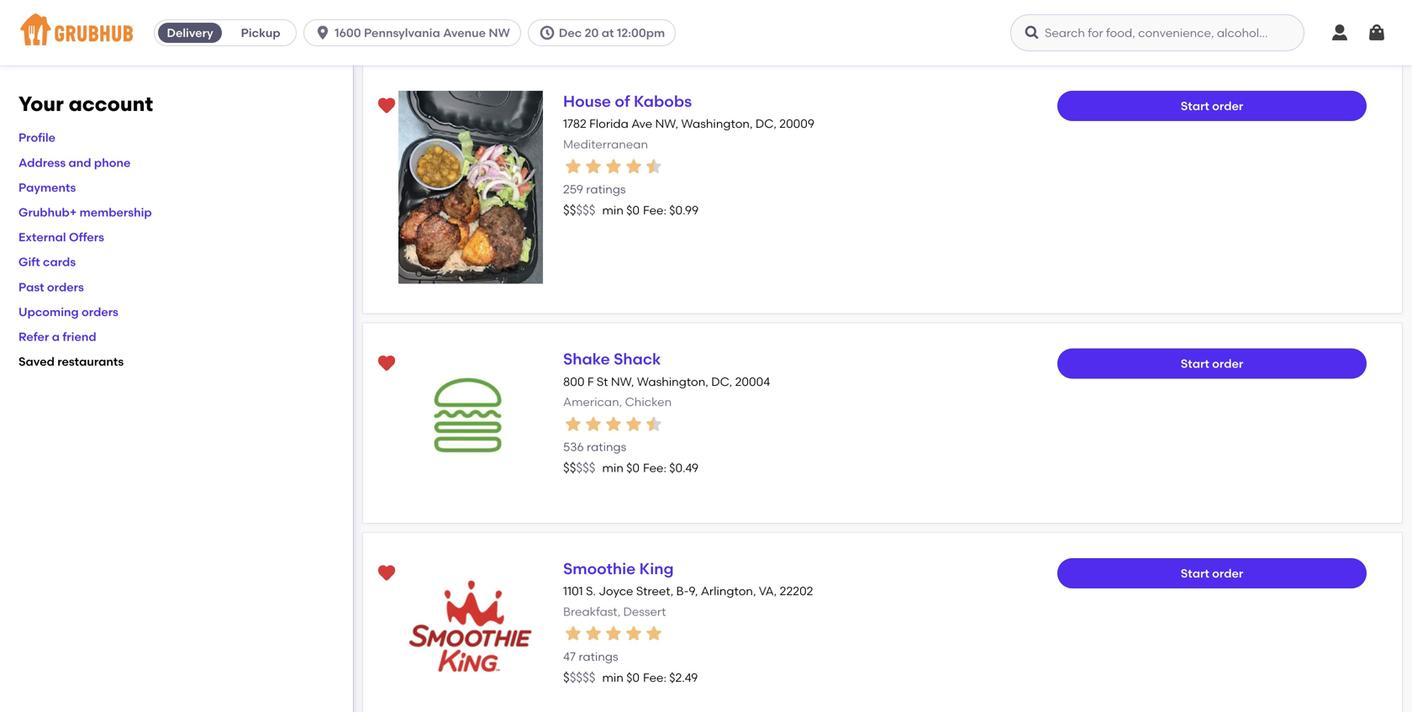 Task type: locate. For each thing, give the bounding box(es) containing it.
2 vertical spatial min
[[603, 670, 624, 685]]

external
[[19, 230, 66, 244]]

start order
[[1181, 99, 1244, 113], [1181, 357, 1244, 371], [1181, 566, 1244, 580]]

start for smoothie king
[[1181, 566, 1210, 580]]

$0 down 536 ratings
[[627, 461, 640, 475]]

orders up "friend" at the left top of the page
[[82, 305, 118, 319]]

1 start from the top
[[1181, 99, 1210, 113]]

800
[[563, 374, 585, 389]]

washington, down kabobs
[[682, 117, 753, 131]]

1 vertical spatial start order
[[1181, 357, 1244, 371]]

1 vertical spatial fee:
[[643, 461, 667, 475]]

0 vertical spatial nw,
[[655, 117, 679, 131]]

fee: left $0.49
[[643, 461, 667, 475]]

svg image inside 1600 pennsylvania avenue nw button
[[315, 24, 331, 41]]

ave
[[632, 117, 653, 131]]

order
[[1213, 99, 1244, 113], [1213, 357, 1244, 371], [1213, 566, 1244, 580]]

1 $0 from the top
[[627, 203, 640, 217]]

smoothie
[[563, 560, 636, 578]]

orders
[[47, 280, 84, 294], [82, 305, 118, 319]]

orders up upcoming orders
[[47, 280, 84, 294]]

refer a friend link
[[19, 330, 96, 344]]

20
[[585, 26, 599, 40]]

1 vertical spatial orders
[[82, 305, 118, 319]]

orders for upcoming orders
[[82, 305, 118, 319]]

house of kabobs 1782 florida ave nw, washington, dc, 20009 mediterranean
[[563, 92, 815, 151]]

1600
[[335, 26, 361, 40]]

kabobs
[[634, 92, 692, 111]]

2 vertical spatial start
[[1181, 566, 1210, 580]]

$$$$$ down 259
[[563, 203, 596, 218]]

2 vertical spatial ratings
[[579, 650, 619, 664]]

1 $$$$$ from the top
[[563, 203, 596, 218]]

cards
[[43, 255, 76, 269]]

offers
[[69, 230, 104, 244]]

1 $$ from the top
[[563, 203, 576, 218]]

$$ down '536'
[[563, 460, 576, 476]]

3 order from the top
[[1213, 566, 1244, 580]]

2 vertical spatial saved restaurant button
[[372, 558, 402, 589]]

0 vertical spatial order
[[1213, 99, 1244, 113]]

1 vertical spatial nw,
[[611, 374, 634, 389]]

2 order from the top
[[1213, 357, 1244, 371]]

2 vertical spatial $0
[[627, 670, 640, 685]]

0 vertical spatial $0
[[627, 203, 640, 217]]

2 vertical spatial order
[[1213, 566, 1244, 580]]

2 start order button from the top
[[1058, 349, 1367, 379]]

0 vertical spatial start order button
[[1058, 91, 1367, 121]]

saved restaurant button
[[372, 91, 402, 121], [372, 349, 402, 379], [372, 558, 402, 589]]

1 vertical spatial order
[[1213, 357, 1244, 371]]

smoothie king logo image
[[399, 558, 543, 703]]

2 saved restaurant image from the top
[[377, 354, 397, 374]]

2 vertical spatial start order
[[1181, 566, 1244, 580]]

$$
[[563, 203, 576, 218], [563, 460, 576, 476]]

0 horizontal spatial svg image
[[315, 24, 331, 41]]

$0 for 800
[[627, 461, 640, 475]]

3 $$$$$ from the top
[[563, 670, 596, 685]]

start order button for house of kabobs
[[1058, 91, 1367, 121]]

2 horizontal spatial svg image
[[1367, 23, 1388, 43]]

$$ down 259
[[563, 203, 576, 218]]

1 horizontal spatial svg image
[[539, 24, 556, 41]]

svg image for dec 20 at 12:00pm
[[539, 24, 556, 41]]

start order button
[[1058, 91, 1367, 121], [1058, 349, 1367, 379], [1058, 558, 1367, 589]]

20009
[[780, 117, 815, 131]]

2 fee: from the top
[[643, 461, 667, 475]]

fee: left $2.49
[[643, 670, 667, 685]]

fee:
[[643, 203, 667, 217], [643, 461, 667, 475], [643, 670, 667, 685]]

$0 left $0.99
[[627, 203, 640, 217]]

2 min from the top
[[603, 461, 624, 475]]

pickup
[[241, 26, 281, 40]]

dc,
[[756, 117, 777, 131], [712, 374, 733, 389]]

svg image for 1600 pennsylvania avenue nw
[[315, 24, 331, 41]]

2 vertical spatial saved restaurant image
[[377, 563, 397, 584]]

ratings for 1101
[[579, 650, 619, 664]]

1 vertical spatial $$$$$
[[563, 460, 596, 476]]

shake shack logo image
[[399, 349, 543, 493]]

gift cards link
[[19, 255, 76, 269]]

upcoming orders link
[[19, 305, 118, 319]]

star icon image
[[563, 156, 584, 176], [584, 156, 604, 176], [604, 156, 624, 176], [624, 156, 644, 176], [644, 156, 664, 176], [644, 156, 664, 176], [563, 414, 584, 434], [584, 414, 604, 434], [604, 414, 624, 434], [624, 414, 644, 434], [644, 414, 664, 434], [644, 414, 664, 434], [563, 624, 584, 644], [584, 624, 604, 644], [604, 624, 624, 644], [624, 624, 644, 644], [644, 624, 664, 644]]

3 fee: from the top
[[643, 670, 667, 685]]

svg image
[[1330, 23, 1351, 43], [1367, 23, 1388, 43], [1024, 24, 1041, 41]]

2 vertical spatial fee:
[[643, 670, 667, 685]]

3 start from the top
[[1181, 566, 1210, 580]]

your account
[[19, 92, 153, 116]]

0 horizontal spatial svg image
[[1024, 24, 1041, 41]]

1 start order from the top
[[1181, 99, 1244, 113]]

1 svg image from the left
[[315, 24, 331, 41]]

0 vertical spatial ratings
[[586, 182, 626, 196]]

2 vertical spatial $$$$$
[[563, 670, 596, 685]]

dc, left 20004
[[712, 374, 733, 389]]

washington,
[[682, 117, 753, 131], [637, 374, 709, 389]]

shake shack link
[[563, 350, 661, 368]]

1 horizontal spatial nw,
[[655, 117, 679, 131]]

3 min from the top
[[603, 670, 624, 685]]

ratings right 47
[[579, 650, 619, 664]]

upcoming
[[19, 305, 79, 319]]

0 vertical spatial fee:
[[643, 203, 667, 217]]

536 ratings
[[563, 440, 627, 454]]

1 vertical spatial $0
[[627, 461, 640, 475]]

nw, down kabobs
[[655, 117, 679, 131]]

fee: left $0.99
[[643, 203, 667, 217]]

gift
[[19, 255, 40, 269]]

refer
[[19, 330, 49, 344]]

1600 pennsylvania avenue nw
[[335, 26, 510, 40]]

grubhub+ membership link
[[19, 205, 152, 219]]

3 saved restaurant image from the top
[[377, 563, 397, 584]]

2 $$$$$ from the top
[[563, 460, 596, 476]]

min $0 fee: $0.49
[[603, 461, 699, 475]]

address
[[19, 155, 66, 170]]

$0 left $2.49
[[627, 670, 640, 685]]

1 vertical spatial $$
[[563, 460, 576, 476]]

1 vertical spatial ratings
[[587, 440, 627, 454]]

gift cards
[[19, 255, 76, 269]]

0 vertical spatial start order
[[1181, 99, 1244, 113]]

2 $$ from the top
[[563, 460, 576, 476]]

0 vertical spatial $$$$$
[[563, 203, 596, 218]]

washington, up chicken
[[637, 374, 709, 389]]

3 start order button from the top
[[1058, 558, 1367, 589]]

1 vertical spatial saved restaurant image
[[377, 354, 397, 374]]

0 vertical spatial washington,
[[682, 117, 753, 131]]

delivery
[[167, 26, 213, 40]]

min
[[603, 203, 624, 217], [603, 461, 624, 475], [603, 670, 624, 685]]

your
[[19, 92, 64, 116]]

american,
[[563, 395, 622, 409]]

3 start order from the top
[[1181, 566, 1244, 580]]

1 vertical spatial min
[[603, 461, 624, 475]]

$$$$$ down '536'
[[563, 460, 596, 476]]

dc, inside the shake shack 800 f st nw, washington, dc, 20004 american, chicken
[[712, 374, 733, 389]]

saved restaurant image
[[377, 96, 397, 116], [377, 354, 397, 374], [377, 563, 397, 584]]

3 $0 from the top
[[627, 670, 640, 685]]

2 svg image from the left
[[539, 24, 556, 41]]

$$ for shake shack
[[563, 460, 576, 476]]

min down 259 ratings
[[603, 203, 624, 217]]

0 vertical spatial saved restaurant image
[[377, 96, 397, 116]]

1 horizontal spatial svg image
[[1330, 23, 1351, 43]]

a
[[52, 330, 60, 344]]

profile
[[19, 131, 56, 145]]

grubhub+
[[19, 205, 77, 219]]

1 saved restaurant button from the top
[[372, 91, 402, 121]]

3 saved restaurant button from the top
[[372, 558, 402, 589]]

0 vertical spatial orders
[[47, 280, 84, 294]]

0 horizontal spatial dc,
[[712, 374, 733, 389]]

past orders
[[19, 280, 84, 294]]

0 vertical spatial start
[[1181, 99, 1210, 113]]

22202
[[780, 584, 814, 598]]

0 vertical spatial dc,
[[756, 117, 777, 131]]

svg image
[[315, 24, 331, 41], [539, 24, 556, 41]]

saved restaurant image for shake shack
[[377, 354, 397, 374]]

0 vertical spatial saved restaurant button
[[372, 91, 402, 121]]

smoothie king link
[[563, 560, 674, 578]]

1 vertical spatial dc,
[[712, 374, 733, 389]]

1 start order button from the top
[[1058, 91, 1367, 121]]

svg image left 1600
[[315, 24, 331, 41]]

arlington,
[[701, 584, 756, 598]]

house of kabobs logo image
[[399, 91, 543, 284]]

1 fee: from the top
[[643, 203, 667, 217]]

start
[[1181, 99, 1210, 113], [1181, 357, 1210, 371], [1181, 566, 1210, 580]]

phone
[[94, 155, 131, 170]]

1 vertical spatial start order button
[[1058, 349, 1367, 379]]

avenue
[[443, 26, 486, 40]]

start order for house of kabobs
[[1181, 99, 1244, 113]]

saved restaurant image for smoothie king
[[377, 563, 397, 584]]

dc, inside house of kabobs 1782 florida ave nw, washington, dc, 20009 mediterranean
[[756, 117, 777, 131]]

st
[[597, 374, 608, 389]]

1 order from the top
[[1213, 99, 1244, 113]]

1 saved restaurant image from the top
[[377, 96, 397, 116]]

ratings right '536'
[[587, 440, 627, 454]]

start order for shake shack
[[1181, 357, 1244, 371]]

dc, left 20009
[[756, 117, 777, 131]]

2 vertical spatial start order button
[[1058, 558, 1367, 589]]

fee: for of
[[643, 203, 667, 217]]

2 saved restaurant button from the top
[[372, 349, 402, 379]]

svg image left dec
[[539, 24, 556, 41]]

0 horizontal spatial nw,
[[611, 374, 634, 389]]

$$$$$
[[563, 203, 596, 218], [563, 460, 596, 476], [563, 670, 596, 685]]

1 horizontal spatial dc,
[[756, 117, 777, 131]]

order for smoothie king
[[1213, 566, 1244, 580]]

ratings
[[586, 182, 626, 196], [587, 440, 627, 454], [579, 650, 619, 664]]

svg image inside "dec 20 at 12:00pm" button
[[539, 24, 556, 41]]

1 vertical spatial washington,
[[637, 374, 709, 389]]

$0
[[627, 203, 640, 217], [627, 461, 640, 475], [627, 670, 640, 685]]

min for 800
[[603, 461, 624, 475]]

2 start from the top
[[1181, 357, 1210, 371]]

orders for past orders
[[47, 280, 84, 294]]

1 vertical spatial start
[[1181, 357, 1210, 371]]

start order button for smoothie king
[[1058, 558, 1367, 589]]

min down "47 ratings"
[[603, 670, 624, 685]]

nw, right st
[[611, 374, 634, 389]]

saved restaurant button for shake
[[372, 349, 402, 379]]

1 vertical spatial saved restaurant button
[[372, 349, 402, 379]]

min down 536 ratings
[[603, 461, 624, 475]]

0 vertical spatial min
[[603, 203, 624, 217]]

1 min from the top
[[603, 203, 624, 217]]

2 $0 from the top
[[627, 461, 640, 475]]

0 vertical spatial $$
[[563, 203, 576, 218]]

ratings for kabobs
[[586, 182, 626, 196]]

2 start order from the top
[[1181, 357, 1244, 371]]

$$$$$ down 47
[[563, 670, 596, 685]]

ratings right 259
[[586, 182, 626, 196]]

chicken
[[625, 395, 672, 409]]

start order for smoothie king
[[1181, 566, 1244, 580]]

nw, inside house of kabobs 1782 florida ave nw, washington, dc, 20009 mediterranean
[[655, 117, 679, 131]]

smoothie king 1101 s. joyce street, b-9, arlington, va, 22202 breakfast, dessert
[[563, 560, 814, 619]]



Task type: describe. For each thing, give the bounding box(es) containing it.
restaurants
[[57, 355, 124, 369]]

shake shack 800 f st nw, washington, dc, 20004 american, chicken
[[563, 350, 771, 409]]

address and phone link
[[19, 155, 131, 170]]

address and phone
[[19, 155, 131, 170]]

f
[[588, 374, 594, 389]]

dec
[[559, 26, 582, 40]]

fee: for king
[[643, 670, 667, 685]]

nw
[[489, 26, 510, 40]]

ratings for 800
[[587, 440, 627, 454]]

street,
[[636, 584, 674, 598]]

$0 for 1101
[[627, 670, 640, 685]]

start for shake shack
[[1181, 357, 1210, 371]]

order for shake shack
[[1213, 357, 1244, 371]]

and
[[69, 155, 91, 170]]

membership
[[80, 205, 152, 219]]

1101
[[563, 584, 583, 598]]

of
[[615, 92, 630, 111]]

Search for food, convenience, alcohol... search field
[[1011, 14, 1305, 51]]

profile link
[[19, 131, 56, 145]]

shake
[[563, 350, 610, 368]]

grubhub+ membership
[[19, 205, 152, 219]]

saved restaurant button for smoothie
[[372, 558, 402, 589]]

47 ratings
[[563, 650, 619, 664]]

past
[[19, 280, 44, 294]]

min $0 fee: $0.99
[[603, 203, 699, 217]]

mediterranean
[[563, 137, 648, 151]]

saved restaurants link
[[19, 355, 124, 369]]

account
[[69, 92, 153, 116]]

main navigation navigation
[[0, 0, 1413, 66]]

saved restaurant button for house
[[372, 91, 402, 121]]

shack
[[614, 350, 661, 368]]

47
[[563, 650, 576, 664]]

$0.99
[[670, 203, 699, 217]]

dec 20 at 12:00pm
[[559, 26, 665, 40]]

$$ for house of kabobs
[[563, 203, 576, 218]]

payments link
[[19, 180, 76, 195]]

1600 pennsylvania avenue nw button
[[304, 19, 528, 46]]

$$$$$ for kabobs
[[563, 203, 596, 218]]

s.
[[586, 584, 596, 598]]

washington, inside the shake shack 800 f st nw, washington, dc, 20004 american, chicken
[[637, 374, 709, 389]]

refer a friend
[[19, 330, 96, 344]]

$$$$$ for 1101
[[563, 670, 596, 685]]

breakfast,
[[563, 605, 621, 619]]

upcoming orders
[[19, 305, 118, 319]]

florida
[[590, 117, 629, 131]]

min $0 fee: $2.49
[[603, 670, 698, 685]]

dec 20 at 12:00pm button
[[528, 19, 683, 46]]

$
[[563, 670, 570, 685]]

start for house of kabobs
[[1181, 99, 1210, 113]]

fee: for shack
[[643, 461, 667, 475]]

past orders link
[[19, 280, 84, 294]]

house of kabobs link
[[563, 92, 692, 111]]

saved
[[19, 355, 55, 369]]

king
[[640, 560, 674, 578]]

12:00pm
[[617, 26, 665, 40]]

joyce
[[599, 584, 634, 598]]

min for kabobs
[[603, 203, 624, 217]]

9,
[[689, 584, 698, 598]]

min for 1101
[[603, 670, 624, 685]]

washington, inside house of kabobs 1782 florida ave nw, washington, dc, 20009 mediterranean
[[682, 117, 753, 131]]

20004
[[735, 374, 771, 389]]

external offers
[[19, 230, 104, 244]]

$0.49
[[670, 461, 699, 475]]

dessert
[[624, 605, 666, 619]]

at
[[602, 26, 614, 40]]

536
[[563, 440, 584, 454]]

259
[[563, 182, 584, 196]]

external offers link
[[19, 230, 104, 244]]

friend
[[63, 330, 96, 344]]

saved restaurant image for house of kabobs
[[377, 96, 397, 116]]

1782
[[563, 117, 587, 131]]

saved restaurants
[[19, 355, 124, 369]]

$2.49
[[670, 670, 698, 685]]

start order button for shake shack
[[1058, 349, 1367, 379]]

pennsylvania
[[364, 26, 440, 40]]

$0 for kabobs
[[627, 203, 640, 217]]

house
[[563, 92, 611, 111]]

nw, inside the shake shack 800 f st nw, washington, dc, 20004 american, chicken
[[611, 374, 634, 389]]

b-
[[677, 584, 689, 598]]

pickup button
[[225, 19, 296, 46]]

va,
[[759, 584, 777, 598]]

order for house of kabobs
[[1213, 99, 1244, 113]]

payments
[[19, 180, 76, 195]]

$$$$$ for 800
[[563, 460, 596, 476]]

259 ratings
[[563, 182, 626, 196]]

delivery button
[[155, 19, 225, 46]]



Task type: vqa. For each thing, say whether or not it's contained in the screenshot.
1st Saved restaurant icon from the top
yes



